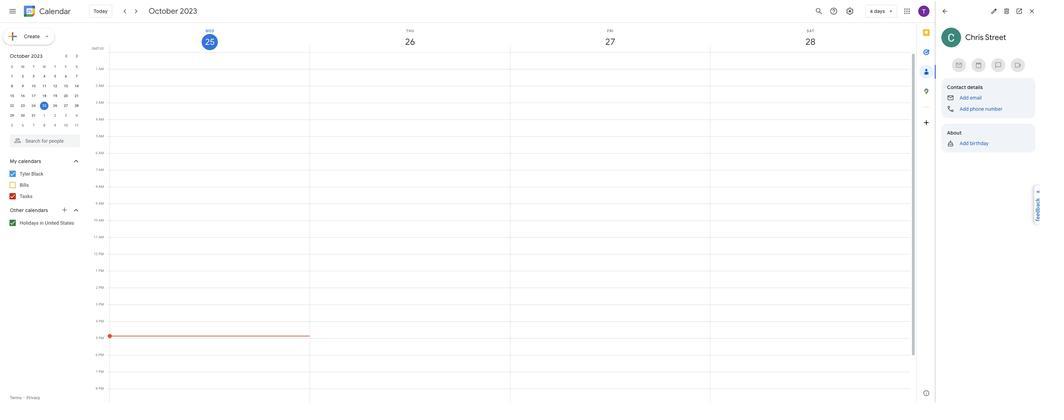 Task type: vqa. For each thing, say whether or not it's contained in the screenshot.
May 10 element
no



Task type: describe. For each thing, give the bounding box(es) containing it.
27 element
[[62, 102, 70, 110]]

2 down 'm'
[[22, 74, 24, 78]]

10 for 10 am
[[94, 219, 98, 222]]

1 vertical spatial 2023
[[31, 53, 43, 59]]

6 down f
[[65, 74, 67, 78]]

am for 6 am
[[98, 151, 104, 155]]

19
[[53, 94, 57, 98]]

4 for 4 am
[[96, 118, 98, 121]]

25 inside 25, today element
[[42, 104, 46, 108]]

28 inside row group
[[75, 104, 79, 108]]

am for 1 am
[[98, 67, 104, 71]]

28 column header
[[710, 23, 911, 52]]

4 days button
[[866, 3, 898, 20]]

pm for 6 pm
[[99, 353, 104, 357]]

am for 8 am
[[98, 185, 104, 189]]

8 pm
[[96, 387, 104, 391]]

am for 7 am
[[98, 168, 104, 172]]

3 for 3 am
[[96, 101, 98, 105]]

22 element
[[8, 102, 16, 110]]

1 am
[[96, 67, 104, 71]]

1 for 1 pm
[[96, 269, 98, 273]]

18
[[42, 94, 46, 98]]

black
[[31, 171, 43, 177]]

3 for 3 pm
[[96, 303, 98, 307]]

25 link
[[202, 34, 218, 50]]

create button
[[3, 28, 55, 45]]

4 for november 4 'element'
[[76, 114, 78, 118]]

create
[[24, 33, 40, 40]]

2 for 2 am
[[96, 84, 98, 88]]

8 am
[[96, 185, 104, 189]]

9 for 9 am
[[96, 202, 98, 206]]

5 pm
[[96, 336, 104, 340]]

11 am
[[94, 235, 104, 239]]

4 pm
[[96, 320, 104, 324]]

3 up 10 'element'
[[33, 74, 35, 78]]

9 for november 9 element on the left top of page
[[54, 124, 56, 127]]

4 for 4 pm
[[96, 320, 98, 324]]

november 3 element
[[62, 112, 70, 120]]

holidays
[[20, 220, 39, 226]]

12 for 12
[[53, 84, 57, 88]]

november 5 element
[[8, 121, 16, 130]]

20
[[64, 94, 68, 98]]

am for 9 am
[[98, 202, 104, 206]]

25 inside wed 25
[[205, 36, 214, 48]]

privacy
[[27, 396, 40, 401]]

5 for 5 am
[[96, 134, 98, 138]]

25, today element
[[40, 102, 49, 110]]

12 pm
[[94, 252, 104, 256]]

12 element
[[51, 82, 59, 91]]

4 down the w
[[43, 74, 45, 78]]

7 for november 7 element
[[33, 124, 35, 127]]

26 link
[[402, 34, 418, 50]]

26 inside the 26 column header
[[405, 36, 415, 48]]

fri
[[607, 29, 614, 33]]

november 6 element
[[19, 121, 27, 130]]

3 pm
[[96, 303, 104, 307]]

am for 5 am
[[98, 134, 104, 138]]

7 am
[[96, 168, 104, 172]]

am for 11 am
[[99, 235, 104, 239]]

november 10 element
[[62, 121, 70, 130]]

5 am
[[96, 134, 104, 138]]

21 element
[[72, 92, 81, 100]]

calendars for other calendars
[[25, 207, 48, 214]]

10 for november 10 element
[[64, 124, 68, 127]]

grid containing 26
[[90, 23, 916, 404]]

other calendars
[[10, 207, 48, 214]]

8 up 15
[[11, 84, 13, 88]]

31 element
[[29, 112, 38, 120]]

16
[[21, 94, 25, 98]]

bills
[[20, 182, 29, 188]]

28 inside column header
[[805, 36, 815, 48]]

support image
[[830, 7, 838, 15]]

gmt-
[[92, 47, 100, 51]]

2 for the november 2 "element"
[[54, 114, 56, 118]]

w
[[43, 65, 46, 69]]

28 element
[[72, 102, 81, 110]]

24
[[32, 104, 36, 108]]

row containing s
[[7, 62, 82, 72]]

november 2 element
[[51, 112, 59, 120]]

am for 2 am
[[98, 84, 104, 88]]

25 column header
[[109, 23, 310, 52]]

1 up 15
[[11, 74, 13, 78]]

my
[[10, 158, 17, 165]]

6 for 6 pm
[[96, 353, 98, 357]]

other calendars button
[[1, 205, 87, 216]]

12 for 12 pm
[[94, 252, 98, 256]]

4 for 4 days
[[870, 8, 873, 14]]

thu 26
[[405, 29, 415, 48]]

27 inside 'column header'
[[605, 36, 615, 48]]

today
[[94, 8, 108, 14]]

2 pm
[[96, 286, 104, 290]]

calendar heading
[[38, 6, 71, 16]]

row containing 8
[[7, 81, 82, 91]]

pm for 12 pm
[[99, 252, 104, 256]]

my calendars button
[[1, 156, 87, 167]]

6 am
[[96, 151, 104, 155]]

05
[[100, 47, 104, 51]]

28 link
[[803, 34, 819, 50]]

5 for november 5 element at the left of the page
[[11, 124, 13, 127]]

1 vertical spatial october 2023
[[10, 53, 43, 59]]

3 for the "november 3" element
[[65, 114, 67, 118]]

10 for 10 'element'
[[32, 84, 36, 88]]

today button
[[89, 3, 112, 20]]

10 element
[[29, 82, 38, 91]]

2 am
[[96, 84, 104, 88]]

1 for 1 am
[[96, 67, 98, 71]]

tyler
[[20, 171, 30, 177]]

6 pm
[[96, 353, 104, 357]]



Task type: locate. For each thing, give the bounding box(es) containing it.
11 down november 4 'element'
[[75, 124, 79, 127]]

row group containing 1
[[7, 72, 82, 131]]

2 vertical spatial 9
[[96, 202, 98, 206]]

november 7 element
[[29, 121, 38, 130]]

1 vertical spatial 11
[[75, 124, 79, 127]]

27 down 20 element
[[64, 104, 68, 108]]

5 up 6 pm
[[96, 336, 98, 340]]

3 up 4 am
[[96, 101, 98, 105]]

None search field
[[0, 132, 87, 147]]

5 up 6 am
[[96, 134, 98, 138]]

1 cell from the left
[[108, 52, 310, 404]]

calendar
[[39, 6, 71, 16]]

5 for 5 pm
[[96, 336, 98, 340]]

pm for 5 pm
[[99, 336, 104, 340]]

1 vertical spatial october
[[10, 53, 30, 59]]

1
[[96, 67, 98, 71], [11, 74, 13, 78], [43, 114, 45, 118], [96, 269, 98, 273]]

1 horizontal spatial 25
[[205, 36, 214, 48]]

side panel section
[[916, 23, 936, 404]]

row containing 29
[[7, 111, 82, 121]]

6 down the 5 am
[[96, 151, 98, 155]]

f
[[65, 65, 67, 69]]

cell
[[108, 52, 310, 404], [310, 52, 510, 404], [510, 52, 711, 404], [711, 52, 911, 404]]

pm for 7 pm
[[99, 370, 104, 374]]

0 horizontal spatial 28
[[75, 104, 79, 108]]

0 horizontal spatial october 2023
[[10, 53, 43, 59]]

9 pm from the top
[[99, 387, 104, 391]]

11 for 11 am
[[94, 235, 98, 239]]

27 down fri at the top of the page
[[605, 36, 615, 48]]

1 horizontal spatial october 2023
[[149, 6, 197, 16]]

2 horizontal spatial 10
[[94, 219, 98, 222]]

pm up 1 pm
[[99, 252, 104, 256]]

1 horizontal spatial 9
[[54, 124, 56, 127]]

row containing 5
[[7, 121, 82, 131]]

1 horizontal spatial 26
[[405, 36, 415, 48]]

1 horizontal spatial 10
[[64, 124, 68, 127]]

2 horizontal spatial 11
[[94, 235, 98, 239]]

29
[[10, 114, 14, 118]]

2023 up 25 column header
[[180, 6, 197, 16]]

11 for 11 element at the top left
[[42, 84, 46, 88]]

9 down the november 2 "element"
[[54, 124, 56, 127]]

0 vertical spatial october
[[149, 6, 178, 16]]

8 down november 1 element at left
[[43, 124, 45, 127]]

states
[[60, 220, 74, 226]]

12 up 19
[[53, 84, 57, 88]]

my calendars list
[[1, 168, 87, 202]]

25 down wed
[[205, 36, 214, 48]]

9 am
[[96, 202, 104, 206]]

2 vertical spatial 11
[[94, 235, 98, 239]]

2
[[22, 74, 24, 78], [96, 84, 98, 88], [54, 114, 56, 118], [96, 286, 98, 290]]

am up 6 am
[[98, 134, 104, 138]]

0 vertical spatial 25
[[205, 36, 214, 48]]

11 element
[[40, 82, 49, 91]]

3 cell from the left
[[510, 52, 711, 404]]

3 am from the top
[[98, 101, 104, 105]]

1 horizontal spatial 11
[[75, 124, 79, 127]]

am down the 5 am
[[98, 151, 104, 155]]

pm down 7 pm on the bottom left
[[99, 387, 104, 391]]

26 inside 26 element
[[53, 104, 57, 108]]

pm for 8 pm
[[99, 387, 104, 391]]

fri 27
[[605, 29, 615, 48]]

4 down 3 pm
[[96, 320, 98, 324]]

7 am from the top
[[98, 168, 104, 172]]

2 inside "element"
[[54, 114, 56, 118]]

days
[[874, 8, 885, 14]]

23 element
[[19, 102, 27, 110]]

6 for 6 am
[[96, 151, 98, 155]]

pm
[[99, 252, 104, 256], [99, 269, 104, 273], [99, 286, 104, 290], [99, 303, 104, 307], [99, 320, 104, 324], [99, 336, 104, 340], [99, 353, 104, 357], [99, 370, 104, 374], [99, 387, 104, 391]]

Search for people text field
[[14, 135, 76, 147]]

24 element
[[29, 102, 38, 110]]

0 horizontal spatial 10
[[32, 84, 36, 88]]

pm up 6 pm
[[99, 336, 104, 340]]

am for 10 am
[[99, 219, 104, 222]]

20 element
[[62, 92, 70, 100]]

28 down sat
[[805, 36, 815, 48]]

1 vertical spatial 26
[[53, 104, 57, 108]]

0 horizontal spatial 11
[[42, 84, 46, 88]]

28 down 21 element
[[75, 104, 79, 108]]

3 down 2 pm
[[96, 303, 98, 307]]

november 9 element
[[51, 121, 59, 130]]

am down 9 am at left
[[99, 219, 104, 222]]

1 horizontal spatial 28
[[805, 36, 815, 48]]

12 inside "element"
[[53, 84, 57, 88]]

november 1 element
[[40, 112, 49, 120]]

1 vertical spatial 25
[[42, 104, 46, 108]]

1 am from the top
[[98, 67, 104, 71]]

11
[[42, 84, 46, 88], [75, 124, 79, 127], [94, 235, 98, 239]]

main drawer image
[[8, 7, 17, 15]]

add other calendars image
[[61, 207, 68, 214]]

10 inside 'grid'
[[94, 219, 98, 222]]

7 pm
[[96, 370, 104, 374]]

am up 4 am
[[98, 101, 104, 105]]

5 pm from the top
[[99, 320, 104, 324]]

3 pm from the top
[[99, 286, 104, 290]]

1 pm from the top
[[99, 252, 104, 256]]

november 8 element
[[40, 121, 49, 130]]

4 am
[[96, 118, 104, 121]]

5 am from the top
[[98, 134, 104, 138]]

2 am from the top
[[98, 84, 104, 88]]

8 down 7 am
[[96, 185, 98, 189]]

tab list
[[917, 23, 936, 384]]

1 horizontal spatial 12
[[94, 252, 98, 256]]

27 link
[[602, 34, 619, 50]]

15 element
[[8, 92, 16, 100]]

7
[[76, 74, 78, 78], [33, 124, 35, 127], [96, 168, 98, 172], [96, 370, 98, 374]]

14
[[75, 84, 79, 88]]

other
[[10, 207, 24, 214]]

calendar element
[[22, 4, 71, 20]]

1 s from the left
[[11, 65, 13, 69]]

4 am from the top
[[98, 118, 104, 121]]

row containing 22
[[7, 101, 82, 111]]

17
[[32, 94, 36, 98]]

tab list inside side panel section
[[917, 23, 936, 384]]

0 horizontal spatial 2023
[[31, 53, 43, 59]]

1 pm
[[96, 269, 104, 273]]

2 up 3 am
[[96, 84, 98, 88]]

pm down 1 pm
[[99, 286, 104, 290]]

30 element
[[19, 112, 27, 120]]

0 vertical spatial 26
[[405, 36, 415, 48]]

1 vertical spatial 9
[[54, 124, 56, 127]]

26 down 19 element
[[53, 104, 57, 108]]

am for 4 am
[[98, 118, 104, 121]]

2 for 2 pm
[[96, 286, 98, 290]]

1 vertical spatial 12
[[94, 252, 98, 256]]

13 element
[[62, 82, 70, 91]]

26
[[405, 36, 415, 48], [53, 104, 57, 108]]

pm up 7 pm on the bottom left
[[99, 353, 104, 357]]

wed 25
[[205, 29, 215, 48]]

26 down thu
[[405, 36, 415, 48]]

wed
[[206, 29, 215, 33]]

0 horizontal spatial 25
[[42, 104, 46, 108]]

4 up the 5 am
[[96, 118, 98, 121]]

12 down 11 am
[[94, 252, 98, 256]]

0 vertical spatial 2023
[[180, 6, 197, 16]]

pm for 3 pm
[[99, 303, 104, 307]]

gmt-05
[[92, 47, 104, 51]]

8 for 'november 8' element
[[43, 124, 45, 127]]

my calendars
[[10, 158, 41, 165]]

terms – privacy
[[10, 396, 40, 401]]

4
[[870, 8, 873, 14], [43, 74, 45, 78], [76, 114, 78, 118], [96, 118, 98, 121], [96, 320, 98, 324]]

pm for 2 pm
[[99, 286, 104, 290]]

1 t from the left
[[33, 65, 35, 69]]

8 down 7 pm on the bottom left
[[96, 387, 98, 391]]

0 vertical spatial 27
[[605, 36, 615, 48]]

27 inside "row"
[[64, 104, 68, 108]]

10 inside 'element'
[[32, 84, 36, 88]]

calendars for my calendars
[[18, 158, 41, 165]]

5
[[54, 74, 56, 78], [11, 124, 13, 127], [96, 134, 98, 138], [96, 336, 98, 340]]

2 down 26 element
[[54, 114, 56, 118]]

october
[[149, 6, 178, 16], [10, 53, 30, 59]]

6 down "30" element
[[22, 124, 24, 127]]

25
[[205, 36, 214, 48], [42, 104, 46, 108]]

30
[[21, 114, 25, 118]]

0 horizontal spatial 27
[[64, 104, 68, 108]]

10 up 17
[[32, 84, 36, 88]]

22
[[10, 104, 14, 108]]

s left 'm'
[[11, 65, 13, 69]]

1 horizontal spatial s
[[76, 65, 78, 69]]

3 down 27 element
[[65, 114, 67, 118]]

23
[[21, 104, 25, 108]]

pm for 1 pm
[[99, 269, 104, 273]]

calendars up 'tyler black'
[[18, 158, 41, 165]]

1 down 12 pm
[[96, 269, 98, 273]]

6 pm from the top
[[99, 336, 104, 340]]

t left f
[[54, 65, 56, 69]]

0 horizontal spatial t
[[33, 65, 35, 69]]

2 pm from the top
[[99, 269, 104, 273]]

holidays in united states
[[20, 220, 74, 226]]

4 pm from the top
[[99, 303, 104, 307]]

8 pm from the top
[[99, 370, 104, 374]]

8 for 8 pm
[[96, 387, 98, 391]]

2 horizontal spatial 9
[[96, 202, 98, 206]]

6
[[65, 74, 67, 78], [22, 124, 24, 127], [96, 151, 98, 155], [96, 353, 98, 357]]

4 left days
[[870, 8, 873, 14]]

am up 3 am
[[98, 84, 104, 88]]

17 element
[[29, 92, 38, 100]]

calendars up in
[[25, 207, 48, 214]]

–
[[23, 396, 25, 401]]

7 up 8 pm
[[96, 370, 98, 374]]

4 cell from the left
[[711, 52, 911, 404]]

pm for 4 pm
[[99, 320, 104, 324]]

8 am from the top
[[98, 185, 104, 189]]

11 am from the top
[[99, 235, 104, 239]]

27
[[605, 36, 615, 48], [64, 104, 68, 108]]

0 vertical spatial 12
[[53, 84, 57, 88]]

1 horizontal spatial 2023
[[180, 6, 197, 16]]

8 for 8 am
[[96, 185, 98, 189]]

row group
[[7, 72, 82, 131]]

6 for november 6 element
[[22, 124, 24, 127]]

3 am
[[96, 101, 104, 105]]

11 for november 11 element
[[75, 124, 79, 127]]

am down 7 am
[[98, 185, 104, 189]]

9
[[22, 84, 24, 88], [54, 124, 56, 127], [96, 202, 98, 206]]

united
[[45, 220, 59, 226]]

10 am
[[94, 219, 104, 222]]

0 vertical spatial 10
[[32, 84, 36, 88]]

26 element
[[51, 102, 59, 110]]

10
[[32, 84, 36, 88], [64, 124, 68, 127], [94, 219, 98, 222]]

pm up 2 pm
[[99, 269, 104, 273]]

12
[[53, 84, 57, 88], [94, 252, 98, 256]]

2 s from the left
[[76, 65, 78, 69]]

7 for 7 am
[[96, 168, 98, 172]]

14 element
[[72, 82, 81, 91]]

1 horizontal spatial october
[[149, 6, 178, 16]]

11 up 18
[[42, 84, 46, 88]]

26 column header
[[310, 23, 510, 52]]

0 vertical spatial 28
[[805, 36, 815, 48]]

1 down 25, today element
[[43, 114, 45, 118]]

27 column header
[[510, 23, 711, 52]]

4 days
[[870, 8, 885, 14]]

7 pm from the top
[[99, 353, 104, 357]]

9 up 16
[[22, 84, 24, 88]]

9 up 10 am
[[96, 202, 98, 206]]

pm up 8 pm
[[99, 370, 104, 374]]

0 horizontal spatial 12
[[53, 84, 57, 88]]

19 element
[[51, 92, 59, 100]]

6 up 7 pm on the bottom left
[[96, 353, 98, 357]]

0 vertical spatial 9
[[22, 84, 24, 88]]

am
[[98, 67, 104, 71], [98, 84, 104, 88], [98, 101, 104, 105], [98, 118, 104, 121], [98, 134, 104, 138], [98, 151, 104, 155], [98, 168, 104, 172], [98, 185, 104, 189], [98, 202, 104, 206], [99, 219, 104, 222], [99, 235, 104, 239]]

am down 6 am
[[98, 168, 104, 172]]

1 up 2 am on the left of the page
[[96, 67, 98, 71]]

2023
[[180, 6, 197, 16], [31, 53, 43, 59]]

7 down 31 'element'
[[33, 124, 35, 127]]

0 horizontal spatial s
[[11, 65, 13, 69]]

2 vertical spatial 10
[[94, 219, 98, 222]]

5 up 12 "element"
[[54, 74, 56, 78]]

10 am from the top
[[99, 219, 104, 222]]

grid
[[90, 23, 916, 404]]

10 down the "november 3" element
[[64, 124, 68, 127]]

thu
[[406, 29, 415, 33]]

am for 3 am
[[98, 101, 104, 105]]

october 2023 grid
[[7, 62, 82, 131]]

7 for 7 pm
[[96, 370, 98, 374]]

m
[[21, 65, 24, 69]]

7 down 6 am
[[96, 168, 98, 172]]

am up 12 pm
[[99, 235, 104, 239]]

1 vertical spatial calendars
[[25, 207, 48, 214]]

21
[[75, 94, 79, 98]]

calendars
[[18, 158, 41, 165], [25, 207, 48, 214]]

15
[[10, 94, 14, 98]]

row containing 1
[[7, 72, 82, 81]]

pm down 3 pm
[[99, 320, 104, 324]]

25 cell
[[39, 101, 50, 111]]

13
[[64, 84, 68, 88]]

1 vertical spatial 28
[[75, 104, 79, 108]]

privacy link
[[27, 396, 40, 401]]

0 horizontal spatial 9
[[22, 84, 24, 88]]

sat 28
[[805, 29, 815, 48]]

row
[[107, 52, 911, 404], [7, 62, 82, 72], [7, 72, 82, 81], [7, 81, 82, 91], [7, 91, 82, 101], [7, 101, 82, 111], [7, 111, 82, 121], [7, 121, 82, 131]]

16 element
[[19, 92, 27, 100]]

0 horizontal spatial october
[[10, 53, 30, 59]]

november 4 element
[[72, 112, 81, 120]]

am up the 5 am
[[98, 118, 104, 121]]

5 down 29 element
[[11, 124, 13, 127]]

am up 2 am on the left of the page
[[98, 67, 104, 71]]

10 up 11 am
[[94, 219, 98, 222]]

25 down the 18 element
[[42, 104, 46, 108]]

am down 8 am
[[98, 202, 104, 206]]

november 11 element
[[72, 121, 81, 130]]

1 vertical spatial 27
[[64, 104, 68, 108]]

october 2023
[[149, 6, 197, 16], [10, 53, 43, 59]]

2 t from the left
[[54, 65, 56, 69]]

pm down 2 pm
[[99, 303, 104, 307]]

1 horizontal spatial 27
[[605, 36, 615, 48]]

0 vertical spatial 11
[[42, 84, 46, 88]]

11 down 10 am
[[94, 235, 98, 239]]

4 inside the 4 days dropdown button
[[870, 8, 873, 14]]

1 for november 1 element at left
[[43, 114, 45, 118]]

8
[[11, 84, 13, 88], [43, 124, 45, 127], [96, 185, 98, 189], [96, 387, 98, 391]]

7 up 14
[[76, 74, 78, 78]]

0 vertical spatial october 2023
[[149, 6, 197, 16]]

2 up 3 pm
[[96, 286, 98, 290]]

1 vertical spatial 10
[[64, 124, 68, 127]]

2 cell from the left
[[310, 52, 510, 404]]

4 down 28 element at the top
[[76, 114, 78, 118]]

28
[[805, 36, 815, 48], [75, 104, 79, 108]]

0 horizontal spatial 26
[[53, 104, 57, 108]]

9 am from the top
[[98, 202, 104, 206]]

row containing 15
[[7, 91, 82, 101]]

31
[[32, 114, 36, 118]]

sat
[[807, 29, 815, 33]]

4 inside november 4 'element'
[[76, 114, 78, 118]]

18 element
[[40, 92, 49, 100]]

2023 down create
[[31, 53, 43, 59]]

tyler black
[[20, 171, 43, 177]]

in
[[40, 220, 44, 226]]

s right f
[[76, 65, 78, 69]]

3
[[33, 74, 35, 78], [96, 101, 98, 105], [65, 114, 67, 118], [96, 303, 98, 307]]

29 element
[[8, 112, 16, 120]]

0 vertical spatial calendars
[[18, 158, 41, 165]]

terms
[[10, 396, 22, 401]]

tasks
[[20, 194, 33, 199]]

t left the w
[[33, 65, 35, 69]]

1 horizontal spatial t
[[54, 65, 56, 69]]

settings menu image
[[846, 7, 854, 15]]

terms link
[[10, 396, 22, 401]]

6 am from the top
[[98, 151, 104, 155]]

s
[[11, 65, 13, 69], [76, 65, 78, 69]]



